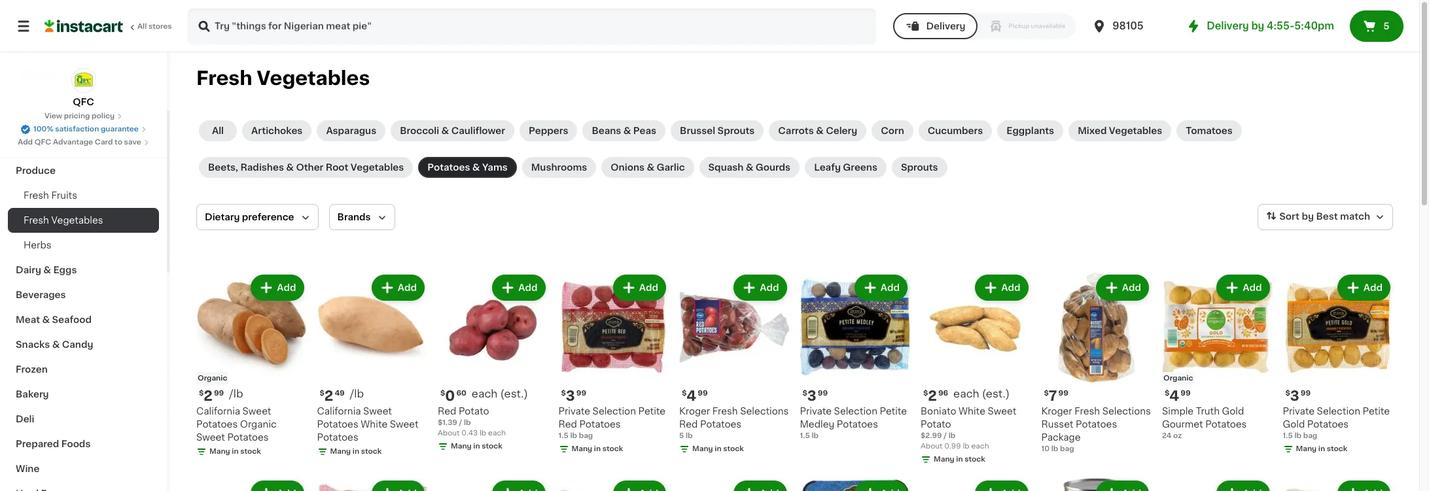 Task type: describe. For each thing, give the bounding box(es) containing it.
buy it again
[[37, 44, 92, 53]]

selections for russet
[[1103, 407, 1151, 416]]

99 for simple truth gold gourmet potatoes
[[1181, 390, 1191, 397]]

vegetables up artichokes
[[257, 69, 370, 88]]

many down 0.43
[[451, 443, 472, 450]]

selection for medley
[[834, 407, 878, 416]]

1.5 for red
[[559, 432, 569, 439]]

each (est.) for 0
[[472, 388, 528, 399]]

1 vertical spatial fresh vegetables
[[24, 216, 103, 225]]

5 inside 'button'
[[1384, 22, 1390, 31]]

corn
[[881, 126, 904, 135]]

cucumbers
[[928, 126, 983, 135]]

product group containing 0
[[438, 272, 548, 455]]

asparagus
[[326, 126, 376, 135]]

selections for red
[[740, 407, 789, 416]]

0 vertical spatial fresh vegetables
[[196, 69, 370, 88]]

gold inside simple truth gold gourmet potatoes 24 oz
[[1222, 407, 1244, 416]]

gourds
[[756, 163, 791, 172]]

4 $ from the left
[[561, 390, 566, 397]]

vegetables right the mixed
[[1109, 126, 1162, 135]]

dairy
[[16, 266, 41, 275]]

squash
[[708, 163, 744, 172]]

5:40pm
[[1295, 21, 1334, 31]]

snacks
[[16, 340, 50, 349]]

leafy
[[814, 163, 841, 172]]

onions & garlic link
[[602, 157, 694, 178]]

(est.) for 0
[[500, 388, 528, 399]]

cucumbers link
[[919, 120, 992, 141]]

stock down california sweet potatoes organic sweet potatoes
[[240, 448, 261, 455]]

fruits
[[51, 191, 77, 200]]

$2.96 each (estimated) element
[[921, 388, 1031, 405]]

view pricing policy link
[[44, 111, 122, 122]]

sort by
[[1280, 212, 1314, 221]]

99 inside the $ 2 99 /lb
[[214, 390, 224, 397]]

/lb inside the $ 2 99 /lb
[[229, 388, 243, 399]]

3 for private selection petite red potatoes
[[566, 389, 575, 403]]

add for private selection petite red potatoes
[[639, 283, 658, 293]]

96
[[938, 390, 948, 397]]

organic for /lb
[[198, 375, 227, 382]]

all stores
[[137, 23, 172, 30]]

meat
[[16, 315, 40, 325]]

$ inside $ 2 96
[[923, 390, 928, 397]]

white inside california sweet potatoes white sweet potatoes
[[361, 420, 388, 429]]

petite for gold
[[1363, 407, 1390, 416]]

simple
[[1162, 407, 1194, 416]]

100% satisfaction guarantee button
[[20, 122, 147, 135]]

squash & gourds link
[[699, 157, 800, 178]]

carrots & celery link
[[769, 120, 867, 141]]

garlic
[[657, 163, 685, 172]]

each (est.) for 2
[[954, 388, 1010, 399]]

2 inside the $ 2 99 /lb
[[204, 389, 213, 403]]

private for red
[[559, 407, 590, 416]]

in down california sweet potatoes white sweet potatoes
[[353, 448, 359, 455]]

potatoes inside simple truth gold gourmet potatoes 24 oz
[[1206, 420, 1247, 429]]

best
[[1316, 212, 1338, 221]]

radishes
[[240, 163, 284, 172]]

bakery link
[[8, 382, 159, 407]]

in down 0.99 at the bottom right of page
[[956, 456, 963, 463]]

meat & seafood
[[16, 315, 92, 325]]

about inside boniato white sweet potato $2.99 / lb about 0.99 lb each
[[921, 443, 943, 450]]

many down kroger fresh selections red potatoes 5 lb
[[692, 445, 713, 453]]

in down 0.43
[[473, 443, 480, 450]]

deli link
[[8, 407, 159, 432]]

other
[[296, 163, 324, 172]]

recipes link
[[8, 109, 159, 134]]

bag inside kroger fresh selections russet potatoes package 10 lb bag
[[1060, 445, 1074, 453]]

add for private selection petite gold potatoes
[[1364, 283, 1383, 293]]

broccoli
[[400, 126, 439, 135]]

49
[[335, 390, 345, 397]]

6 $ from the left
[[803, 390, 807, 397]]

add button for boniato white sweet potato
[[977, 276, 1027, 300]]

potatoes inside private selection petite gold potatoes 1.5 lb bag
[[1307, 420, 1349, 429]]

99 for private selection petite red potatoes
[[576, 390, 586, 397]]

stores
[[149, 23, 172, 30]]

many in stock down private selection petite gold potatoes 1.5 lb bag
[[1296, 445, 1348, 453]]

sweet inside boniato white sweet potato $2.99 / lb about 0.99 lb each
[[988, 407, 1017, 416]]

add for california sweet potatoes organic sweet potatoes
[[277, 283, 296, 293]]

private for medley
[[800, 407, 832, 416]]

petite for medley
[[880, 407, 907, 416]]

1 vertical spatial qfc
[[35, 139, 51, 146]]

add button for simple truth gold gourmet potatoes
[[1218, 276, 1269, 300]]

100%
[[33, 126, 53, 133]]

gold inside private selection petite gold potatoes 1.5 lb bag
[[1283, 420, 1305, 429]]

wine link
[[8, 457, 159, 482]]

vegetables right root
[[351, 163, 404, 172]]

pricing
[[64, 113, 90, 120]]

lists link
[[8, 62, 159, 88]]

0.99
[[945, 443, 961, 450]]

wine
[[16, 465, 40, 474]]

corn link
[[872, 120, 913, 141]]

peppers link
[[520, 120, 577, 141]]

many down private selection petite gold potatoes 1.5 lb bag
[[1296, 445, 1317, 453]]

add qfc advantage card to save
[[18, 139, 141, 146]]

/ inside boniato white sweet potato $2.99 / lb about 0.99 lb each
[[944, 432, 947, 439]]

policy
[[92, 113, 115, 120]]

sort
[[1280, 212, 1300, 221]]

snacks & candy link
[[8, 332, 159, 357]]

brussel
[[680, 126, 715, 135]]

broccoli & cauliflower link
[[391, 120, 514, 141]]

$ 3 99 for private selection petite red potatoes
[[561, 389, 586, 403]]

& for beans & peas
[[624, 126, 631, 135]]

bag for red
[[579, 432, 593, 439]]

red for 4
[[679, 420, 698, 429]]

& for meat & seafood
[[42, 315, 50, 325]]

red inside the red potato $1.39 / lb about 0.43 lb each
[[438, 407, 456, 416]]

dairy & eggs
[[16, 266, 77, 275]]

add qfc advantage card to save link
[[18, 137, 149, 148]]

& for broccoli & cauliflower
[[441, 126, 449, 135]]

yams
[[482, 163, 508, 172]]

4 for kroger fresh selections red potatoes
[[687, 389, 697, 403]]

add for kroger fresh selections russet potatoes package
[[1122, 283, 1141, 293]]

many in stock down california sweet potatoes white sweet potatoes
[[330, 448, 382, 455]]

many down private selection petite red potatoes 1.5 lb bag
[[572, 445, 592, 453]]

all for all stores
[[137, 23, 147, 30]]

beverages link
[[8, 283, 159, 308]]

stock down private selection petite gold potatoes 1.5 lb bag
[[1327, 445, 1348, 453]]

brussel sprouts
[[680, 126, 755, 135]]

sprouts inside sprouts link
[[901, 163, 938, 172]]

root
[[326, 163, 348, 172]]

2 for each (est.)
[[928, 389, 937, 403]]

dietary preference
[[205, 213, 294, 222]]

each inside the $0.60 each (estimated) element
[[472, 388, 498, 399]]

private selection petite medley potatoes 1.5 lb
[[800, 407, 907, 439]]

mushrooms
[[531, 163, 587, 172]]

eggs
[[53, 266, 77, 275]]

california sweet potatoes white sweet potatoes
[[317, 407, 419, 442]]

leafy greens
[[814, 163, 878, 172]]

beans & peas
[[592, 126, 656, 135]]

seafood
[[52, 315, 92, 325]]

to
[[115, 139, 122, 146]]

99 for kroger fresh selections russet potatoes package
[[1059, 390, 1069, 397]]

by for sort
[[1302, 212, 1314, 221]]

98105
[[1113, 21, 1144, 31]]

many in stock down california sweet potatoes organic sweet potatoes
[[209, 448, 261, 455]]

98105 button
[[1092, 8, 1170, 45]]

guarantee
[[101, 126, 139, 133]]

add button for private selection petite medley potatoes
[[856, 276, 906, 300]]

celery
[[826, 126, 857, 135]]

kroger fresh selections russet potatoes package 10 lb bag
[[1042, 407, 1151, 453]]

$ 7 99
[[1044, 389, 1069, 403]]

mixed vegetables
[[1078, 126, 1162, 135]]

add button for red potato
[[494, 276, 544, 300]]

buy
[[37, 44, 55, 53]]

add for private selection petite medley potatoes
[[881, 283, 900, 293]]

3 for private selection petite medley potatoes
[[807, 389, 817, 403]]

bag for gold
[[1303, 432, 1318, 439]]

9 $ from the left
[[1165, 390, 1170, 397]]

add button for kroger fresh selections red potatoes
[[735, 276, 786, 300]]

fresh fruits
[[24, 191, 77, 200]]

fresh inside kroger fresh selections russet potatoes package 10 lb bag
[[1075, 407, 1100, 416]]

3 for private selection petite gold potatoes
[[1290, 389, 1300, 403]]

card
[[95, 139, 113, 146]]

package
[[1042, 433, 1081, 442]]

stock down the red potato $1.39 / lb about 0.43 lb each
[[482, 443, 503, 450]]

product group containing 7
[[1042, 272, 1152, 455]]

add for california sweet potatoes white sweet potatoes
[[398, 283, 417, 293]]

eggplants
[[1007, 126, 1054, 135]]

& for snacks & candy
[[52, 340, 60, 349]]

petite for red
[[638, 407, 666, 416]]

onions & garlic
[[611, 163, 685, 172]]



Task type: vqa. For each thing, say whether or not it's contained in the screenshot.
/lb
yes



Task type: locate. For each thing, give the bounding box(es) containing it.
add button for private selection petite gold potatoes
[[1339, 276, 1389, 300]]

4 up simple
[[1170, 389, 1179, 403]]

vegetables
[[257, 69, 370, 88], [1109, 126, 1162, 135], [351, 163, 404, 172], [51, 216, 103, 225]]

selection for red
[[593, 407, 636, 416]]

$2.99
[[921, 432, 942, 439]]

fresh fruits link
[[8, 183, 159, 208]]

& inside snacks & candy link
[[52, 340, 60, 349]]

each right 0.99 at the bottom right of page
[[971, 443, 989, 450]]

0 horizontal spatial gold
[[1222, 407, 1244, 416]]

2 horizontal spatial $ 3 99
[[1286, 389, 1311, 403]]

1.5 inside private selection petite gold potatoes 1.5 lb bag
[[1283, 432, 1293, 439]]

white
[[959, 407, 986, 416], [361, 420, 388, 429]]

2 4 from the left
[[1170, 389, 1179, 403]]

1 horizontal spatial /lb
[[350, 388, 364, 399]]

delivery for delivery
[[926, 22, 966, 31]]

california inside california sweet potatoes white sweet potatoes
[[317, 407, 361, 416]]

each (est.) inside $2.96 each (estimated) element
[[954, 388, 1010, 399]]

$ left 49
[[320, 390, 325, 397]]

qfc link
[[71, 68, 96, 109]]

0 horizontal spatial selection
[[593, 407, 636, 416]]

red inside private selection petite red potatoes 1.5 lb bag
[[559, 420, 577, 429]]

$ 4 99 up kroger fresh selections red potatoes 5 lb
[[682, 389, 708, 403]]

medley
[[800, 420, 835, 429]]

many in stock down 0.43
[[451, 443, 503, 450]]

each (est.) right 60
[[472, 388, 528, 399]]

1 vertical spatial sprouts
[[901, 163, 938, 172]]

bag inside private selection petite red potatoes 1.5 lb bag
[[579, 432, 593, 439]]

/ up 0.99 at the bottom right of page
[[944, 432, 947, 439]]

many down california sweet potatoes organic sweet potatoes
[[209, 448, 230, 455]]

selection inside private selection petite medley potatoes 1.5 lb
[[834, 407, 878, 416]]

selection inside private selection petite gold potatoes 1.5 lb bag
[[1317, 407, 1361, 416]]

delivery button
[[894, 13, 977, 39]]

0 horizontal spatial red
[[438, 407, 456, 416]]

lb inside kroger fresh selections russet potatoes package 10 lb bag
[[1051, 445, 1058, 453]]

each (est.) up boniato white sweet potato $2.99 / lb about 0.99 lb each
[[954, 388, 1010, 399]]

0 horizontal spatial by
[[1252, 21, 1265, 31]]

about down $2.99
[[921, 443, 943, 450]]

4 99 from the left
[[818, 390, 828, 397]]

&
[[441, 126, 449, 135], [624, 126, 631, 135], [816, 126, 824, 135], [286, 163, 294, 172], [472, 163, 480, 172], [647, 163, 655, 172], [746, 163, 754, 172], [43, 266, 51, 275], [42, 315, 50, 325], [52, 340, 60, 349]]

fresh vegetables down fruits
[[24, 216, 103, 225]]

bakery
[[16, 390, 49, 399]]

0 horizontal spatial white
[[361, 420, 388, 429]]

delivery by 4:55-5:40pm
[[1207, 21, 1334, 31]]

7
[[1049, 389, 1057, 403]]

vegetables up 'herbs' link
[[51, 216, 103, 225]]

add button
[[252, 276, 303, 300], [373, 276, 423, 300], [494, 276, 544, 300], [614, 276, 665, 300], [735, 276, 786, 300], [856, 276, 906, 300], [977, 276, 1027, 300], [1097, 276, 1148, 300], [1218, 276, 1269, 300], [1339, 276, 1389, 300]]

kroger fresh selections red potatoes 5 lb
[[679, 407, 789, 439]]

99 up simple
[[1181, 390, 1191, 397]]

1 kroger from the left
[[679, 407, 710, 416]]

& left the peas
[[624, 126, 631, 135]]

frozen
[[16, 365, 48, 374]]

selection
[[593, 407, 636, 416], [834, 407, 878, 416], [1317, 407, 1361, 416]]

(est.) for 2
[[982, 388, 1010, 399]]

1 horizontal spatial /
[[944, 432, 947, 439]]

each inside $2.96 each (estimated) element
[[954, 388, 979, 399]]

(est.) inside $2.96 each (estimated) element
[[982, 388, 1010, 399]]

0 horizontal spatial 4
[[687, 389, 697, 403]]

2 private from the left
[[800, 407, 832, 416]]

1 (est.) from the left
[[500, 388, 528, 399]]

in down private selection petite gold potatoes 1.5 lb bag
[[1319, 445, 1325, 453]]

private inside private selection petite gold potatoes 1.5 lb bag
[[1283, 407, 1315, 416]]

meat & seafood link
[[8, 308, 159, 332]]

$2.99 per pound element
[[196, 388, 307, 405]]

2
[[204, 389, 213, 403], [325, 389, 333, 403], [928, 389, 937, 403]]

& for onions & garlic
[[647, 163, 655, 172]]

$ left 60
[[440, 390, 445, 397]]

mushrooms link
[[522, 157, 596, 178]]

0 vertical spatial all
[[137, 23, 147, 30]]

$ 4 99
[[682, 389, 708, 403], [1165, 389, 1191, 403]]

about inside the red potato $1.39 / lb about 0.43 lb each
[[438, 430, 460, 437]]

stock down boniato white sweet potato $2.99 / lb about 0.99 lb each
[[965, 456, 986, 463]]

99 up kroger fresh selections red potatoes 5 lb
[[698, 390, 708, 397]]

by left 4:55-
[[1252, 21, 1265, 31]]

all
[[137, 23, 147, 30], [212, 126, 224, 135]]

100% satisfaction guarantee
[[33, 126, 139, 133]]

99 up private selection petite red potatoes 1.5 lb bag
[[576, 390, 586, 397]]

california for california sweet potatoes organic sweet potatoes
[[196, 407, 240, 416]]

& right meat on the bottom
[[42, 315, 50, 325]]

selection for gold
[[1317, 407, 1361, 416]]

0 horizontal spatial selections
[[740, 407, 789, 416]]

satisfaction
[[55, 126, 99, 133]]

& left candy
[[52, 340, 60, 349]]

2 horizontal spatial petite
[[1363, 407, 1390, 416]]

0 horizontal spatial sprouts
[[718, 126, 755, 135]]

1 horizontal spatial kroger
[[1042, 407, 1072, 416]]

2 selections from the left
[[1103, 407, 1151, 416]]

3 1.5 from the left
[[1283, 432, 1293, 439]]

about down $1.39
[[438, 430, 460, 437]]

$ up medley
[[803, 390, 807, 397]]

1 horizontal spatial qfc
[[73, 98, 94, 107]]

& left eggs
[[43, 266, 51, 275]]

1 add button from the left
[[252, 276, 303, 300]]

(est.) inside the $0.60 each (estimated) element
[[500, 388, 528, 399]]

1 horizontal spatial $ 3 99
[[803, 389, 828, 403]]

0 horizontal spatial each (est.)
[[472, 388, 528, 399]]

private inside private selection petite red potatoes 1.5 lb bag
[[559, 407, 590, 416]]

kroger inside kroger fresh selections red potatoes 5 lb
[[679, 407, 710, 416]]

each right 96
[[954, 388, 979, 399]]

$ up russet
[[1044, 390, 1049, 397]]

2 left 49
[[325, 389, 333, 403]]

1 horizontal spatial $ 4 99
[[1165, 389, 1191, 403]]

None search field
[[187, 8, 877, 45]]

brussel sprouts link
[[671, 120, 764, 141]]

60
[[456, 390, 467, 397]]

4 up kroger fresh selections red potatoes 5 lb
[[687, 389, 697, 403]]

$ inside '$ 7 99'
[[1044, 390, 1049, 397]]

$ 3 99 up medley
[[803, 389, 828, 403]]

california down '$ 2 49'
[[317, 407, 361, 416]]

add for boniato white sweet potato
[[1001, 283, 1021, 293]]

3 up private selection petite red potatoes 1.5 lb bag
[[566, 389, 575, 403]]

0 horizontal spatial potato
[[459, 407, 489, 416]]

2 1.5 from the left
[[800, 432, 810, 439]]

$ inside '$ 2 49'
[[320, 390, 325, 397]]

kroger inside kroger fresh selections russet potatoes package 10 lb bag
[[1042, 407, 1072, 416]]

0 horizontal spatial private
[[559, 407, 590, 416]]

& inside beans & peas link
[[624, 126, 631, 135]]

& for dairy & eggs
[[43, 266, 51, 275]]

1 horizontal spatial private
[[800, 407, 832, 416]]

0 vertical spatial potato
[[459, 407, 489, 416]]

& for squash & gourds
[[746, 163, 754, 172]]

1 horizontal spatial 2
[[325, 389, 333, 403]]

cauliflower
[[451, 126, 505, 135]]

$ 3 99 up private selection petite red potatoes 1.5 lb bag
[[561, 389, 586, 403]]

onions
[[611, 163, 645, 172]]

2 horizontal spatial 1.5
[[1283, 432, 1293, 439]]

1 horizontal spatial delivery
[[1207, 21, 1249, 31]]

add for red potato
[[518, 283, 538, 293]]

selections inside kroger fresh selections red potatoes 5 lb
[[740, 407, 789, 416]]

petite inside private selection petite gold potatoes 1.5 lb bag
[[1363, 407, 1390, 416]]

organic for 4
[[1164, 375, 1193, 382]]

1 vertical spatial all
[[212, 126, 224, 135]]

$ 3 99 for private selection petite gold potatoes
[[1286, 389, 1311, 403]]

0 vertical spatial qfc
[[73, 98, 94, 107]]

1 horizontal spatial bag
[[1060, 445, 1074, 453]]

each
[[472, 388, 498, 399], [954, 388, 979, 399], [488, 430, 506, 437], [971, 443, 989, 450]]

1 vertical spatial potato
[[921, 420, 951, 429]]

kroger for red
[[679, 407, 710, 416]]

product group
[[196, 272, 307, 460], [317, 272, 427, 460], [438, 272, 548, 455], [559, 272, 669, 457], [679, 272, 790, 457], [800, 272, 910, 441], [921, 272, 1031, 468], [1042, 272, 1152, 455], [1162, 272, 1273, 441], [1283, 272, 1393, 457], [196, 478, 307, 491], [317, 478, 427, 491], [438, 478, 548, 491], [559, 478, 669, 491], [679, 478, 790, 491], [800, 478, 910, 491], [921, 478, 1031, 491], [1042, 478, 1152, 491], [1162, 478, 1273, 491], [1283, 478, 1393, 491]]

1 horizontal spatial (est.)
[[982, 388, 1010, 399]]

1 vertical spatial by
[[1302, 212, 1314, 221]]

bag inside private selection petite gold potatoes 1.5 lb bag
[[1303, 432, 1318, 439]]

99 for private selection petite medley potatoes
[[818, 390, 828, 397]]

1 horizontal spatial 4
[[1170, 389, 1179, 403]]

1 horizontal spatial potato
[[921, 420, 951, 429]]

potato inside the red potato $1.39 / lb about 0.43 lb each
[[459, 407, 489, 416]]

buy it again link
[[8, 35, 159, 62]]

0 horizontal spatial 1.5
[[559, 432, 569, 439]]

0 vertical spatial gold
[[1222, 407, 1244, 416]]

sprouts inside brussel sprouts link
[[718, 126, 755, 135]]

fresh
[[196, 69, 252, 88], [24, 191, 49, 200], [24, 216, 49, 225], [713, 407, 738, 416], [1075, 407, 1100, 416]]

red for 3
[[559, 420, 577, 429]]

in down california sweet potatoes organic sweet potatoes
[[232, 448, 239, 455]]

10 $ from the left
[[1286, 390, 1290, 397]]

1 horizontal spatial 5
[[1384, 22, 1390, 31]]

1.5 for gold
[[1283, 432, 1293, 439]]

1 horizontal spatial gold
[[1283, 420, 1305, 429]]

$ 3 99 up private selection petite gold potatoes 1.5 lb bag
[[1286, 389, 1311, 403]]

2 petite from the left
[[880, 407, 907, 416]]

1 99 from the left
[[214, 390, 224, 397]]

1 $ from the left
[[199, 390, 204, 397]]

in
[[473, 443, 480, 450], [594, 445, 601, 453], [715, 445, 722, 453], [1319, 445, 1325, 453], [232, 448, 239, 455], [353, 448, 359, 455], [956, 456, 963, 463]]

99 for kroger fresh selections red potatoes
[[698, 390, 708, 397]]

potato down 60
[[459, 407, 489, 416]]

by for delivery
[[1252, 21, 1265, 31]]

qfc down 100%
[[35, 139, 51, 146]]

stock down california sweet potatoes white sweet potatoes
[[361, 448, 382, 455]]

& for carrots & celery
[[816, 126, 824, 135]]

1.5 for medley
[[800, 432, 810, 439]]

2 kroger from the left
[[1042, 407, 1072, 416]]

california
[[196, 407, 240, 416], [317, 407, 361, 416]]

potatoes inside private selection petite red potatoes 1.5 lb bag
[[579, 420, 621, 429]]

russet
[[1042, 420, 1074, 429]]

$ inside the $ 2 99 /lb
[[199, 390, 204, 397]]

each inside boniato white sweet potato $2.99 / lb about 0.99 lb each
[[971, 443, 989, 450]]

herbs
[[24, 241, 51, 250]]

$ up california sweet potatoes organic sweet potatoes
[[199, 390, 204, 397]]

$0.60 each (estimated) element
[[438, 388, 548, 405]]

2 3 from the left
[[807, 389, 817, 403]]

2 horizontal spatial selection
[[1317, 407, 1361, 416]]

all for all
[[212, 126, 224, 135]]

0 horizontal spatial about
[[438, 430, 460, 437]]

2 $ 4 99 from the left
[[1165, 389, 1191, 403]]

5 $ from the left
[[682, 390, 687, 397]]

/lb right 49
[[350, 388, 364, 399]]

1 horizontal spatial 1.5
[[800, 432, 810, 439]]

beets,
[[208, 163, 238, 172]]

white down $2.96 each (estimated) element in the right of the page
[[959, 407, 986, 416]]

3 add button from the left
[[494, 276, 544, 300]]

$ up private selection petite red potatoes 1.5 lb bag
[[561, 390, 566, 397]]

mixed
[[1078, 126, 1107, 135]]

lb inside kroger fresh selections red potatoes 5 lb
[[686, 432, 693, 439]]

2 for /lb
[[325, 389, 333, 403]]

qfc up view pricing policy link
[[73, 98, 94, 107]]

1 vertical spatial white
[[361, 420, 388, 429]]

view pricing policy
[[44, 113, 115, 120]]

3 3 from the left
[[1290, 389, 1300, 403]]

delivery inside delivery by 4:55-5:40pm link
[[1207, 21, 1249, 31]]

Search field
[[188, 9, 875, 43]]

2 up california sweet potatoes organic sweet potatoes
[[204, 389, 213, 403]]

$ 3 99
[[561, 389, 586, 403], [803, 389, 828, 403], [1286, 389, 1311, 403]]

3 99 from the left
[[698, 390, 708, 397]]

1 horizontal spatial organic
[[240, 420, 277, 429]]

0 vertical spatial 5
[[1384, 22, 1390, 31]]

& for potatoes & yams
[[472, 163, 480, 172]]

1 horizontal spatial selections
[[1103, 407, 1151, 416]]

artichokes link
[[242, 120, 312, 141]]

99 up medley
[[818, 390, 828, 397]]

3 2 from the left
[[928, 389, 937, 403]]

& inside meat & seafood link
[[42, 315, 50, 325]]

0 horizontal spatial 5
[[679, 432, 684, 439]]

& inside the onions & garlic link
[[647, 163, 655, 172]]

1 california from the left
[[196, 407, 240, 416]]

1 horizontal spatial white
[[959, 407, 986, 416]]

preference
[[242, 213, 294, 222]]

99 for private selection petite gold potatoes
[[1301, 390, 1311, 397]]

service type group
[[894, 13, 1076, 39]]

fresh inside kroger fresh selections red potatoes 5 lb
[[713, 407, 738, 416]]

view
[[44, 113, 62, 120]]

2 (est.) from the left
[[982, 388, 1010, 399]]

each (est.)
[[472, 388, 528, 399], [954, 388, 1010, 399]]

kroger for russet
[[1042, 407, 1072, 416]]

by right sort
[[1302, 212, 1314, 221]]

many
[[451, 443, 472, 450], [572, 445, 592, 453], [692, 445, 713, 453], [1296, 445, 1317, 453], [209, 448, 230, 455], [330, 448, 351, 455], [934, 456, 955, 463]]

$ left 96
[[923, 390, 928, 397]]

produce
[[16, 166, 56, 175]]

0.43
[[462, 430, 478, 437]]

potatoes & yams
[[428, 163, 508, 172]]

add button for private selection petite red potatoes
[[614, 276, 665, 300]]

$ up kroger fresh selections red potatoes 5 lb
[[682, 390, 687, 397]]

1 horizontal spatial petite
[[880, 407, 907, 416]]

1 $ 3 99 from the left
[[561, 389, 586, 403]]

0 horizontal spatial kroger
[[679, 407, 710, 416]]

$2.49 per pound element
[[317, 388, 427, 405]]

/lb up california sweet potatoes organic sweet potatoes
[[229, 388, 243, 399]]

& left celery
[[816, 126, 824, 135]]

0
[[445, 389, 455, 403]]

lb inside private selection petite medley potatoes 1.5 lb
[[812, 432, 819, 439]]

candy
[[62, 340, 93, 349]]

& right broccoli
[[441, 126, 449, 135]]

beans & peas link
[[583, 120, 666, 141]]

add for kroger fresh selections red potatoes
[[760, 283, 779, 293]]

1 vertical spatial /
[[944, 432, 947, 439]]

add button for kroger fresh selections russet potatoes package
[[1097, 276, 1148, 300]]

sprouts down corn
[[901, 163, 938, 172]]

$ up private selection petite gold potatoes 1.5 lb bag
[[1286, 390, 1290, 397]]

Best match Sort by field
[[1258, 204, 1393, 230]]

3 $ from the left
[[440, 390, 445, 397]]

selection inside private selection petite red potatoes 1.5 lb bag
[[593, 407, 636, 416]]

2 left 96
[[928, 389, 937, 403]]

0 horizontal spatial qfc
[[35, 139, 51, 146]]

& left yams
[[472, 163, 480, 172]]

fresh vegetables link
[[8, 208, 159, 233]]

squash & gourds
[[708, 163, 791, 172]]

& inside potatoes & yams link
[[472, 163, 480, 172]]

sprouts
[[718, 126, 755, 135], [901, 163, 938, 172]]

add button for california sweet potatoes organic sweet potatoes
[[252, 276, 303, 300]]

organic down $2.99 per pound "element"
[[240, 420, 277, 429]]

5 button
[[1350, 10, 1404, 42]]

potato inside boniato white sweet potato $2.99 / lb about 0.99 lb each
[[921, 420, 951, 429]]

delivery for delivery by 4:55-5:40pm
[[1207, 21, 1249, 31]]

private selection petite gold potatoes 1.5 lb bag
[[1283, 407, 1390, 439]]

0 vertical spatial /
[[459, 419, 462, 426]]

& inside broccoli & cauliflower link
[[441, 126, 449, 135]]

$ 4 99 for simple truth gold gourmet potatoes
[[1165, 389, 1191, 403]]

many in stock
[[451, 443, 503, 450], [572, 445, 623, 453], [692, 445, 744, 453], [1296, 445, 1348, 453], [209, 448, 261, 455], [330, 448, 382, 455], [934, 456, 986, 463]]

& inside squash & gourds link
[[746, 163, 754, 172]]

6 add button from the left
[[856, 276, 906, 300]]

lb inside private selection petite gold potatoes 1.5 lb bag
[[1295, 432, 1302, 439]]

many down california sweet potatoes white sweet potatoes
[[330, 448, 351, 455]]

8 $ from the left
[[1044, 390, 1049, 397]]

red potato $1.39 / lb about 0.43 lb each
[[438, 407, 506, 437]]

1 3 from the left
[[566, 389, 575, 403]]

$ inside $ 0 60
[[440, 390, 445, 397]]

2 horizontal spatial bag
[[1303, 432, 1318, 439]]

1 horizontal spatial sprouts
[[901, 163, 938, 172]]

delivery inside delivery button
[[926, 22, 966, 31]]

many in stock down 0.99 at the bottom right of page
[[934, 456, 986, 463]]

dietary
[[205, 213, 240, 222]]

beets, radishes & other root vegetables
[[208, 163, 404, 172]]

(est.) up the red potato $1.39 / lb about 0.43 lb each
[[500, 388, 528, 399]]

/lb inside $2.49 per pound element
[[350, 388, 364, 399]]

2 /lb from the left
[[350, 388, 364, 399]]

1 horizontal spatial each (est.)
[[954, 388, 1010, 399]]

potatoes inside kroger fresh selections russet potatoes package 10 lb bag
[[1076, 420, 1117, 429]]

1 vertical spatial about
[[921, 443, 943, 450]]

0 horizontal spatial california
[[196, 407, 240, 416]]

6 99 from the left
[[1181, 390, 1191, 397]]

organic inside california sweet potatoes organic sweet potatoes
[[240, 420, 277, 429]]

delivery by 4:55-5:40pm link
[[1186, 18, 1334, 34]]

boniato
[[921, 407, 956, 416]]

selections
[[740, 407, 789, 416], [1103, 407, 1151, 416]]

99 up california sweet potatoes organic sweet potatoes
[[214, 390, 224, 397]]

99 inside '$ 7 99'
[[1059, 390, 1069, 397]]

each (est.) inside the $0.60 each (estimated) element
[[472, 388, 528, 399]]

8 add button from the left
[[1097, 276, 1148, 300]]

7 99 from the left
[[1301, 390, 1311, 397]]

2 2 from the left
[[325, 389, 333, 403]]

2 each (est.) from the left
[[954, 388, 1010, 399]]

2 horizontal spatial organic
[[1164, 375, 1193, 382]]

0 horizontal spatial 3
[[566, 389, 575, 403]]

1 horizontal spatial by
[[1302, 212, 1314, 221]]

1 horizontal spatial selection
[[834, 407, 878, 416]]

each right 0.43
[[488, 430, 506, 437]]

qfc logo image
[[71, 68, 96, 93]]

fresh vegetables up artichokes
[[196, 69, 370, 88]]

oz
[[1173, 432, 1182, 439]]

0 horizontal spatial delivery
[[926, 22, 966, 31]]

1.5 inside private selection petite medley potatoes 1.5 lb
[[800, 432, 810, 439]]

3 private from the left
[[1283, 407, 1315, 416]]

99 up private selection petite gold potatoes 1.5 lb bag
[[1301, 390, 1311, 397]]

2 horizontal spatial 2
[[928, 389, 937, 403]]

& inside beets, radishes & other root vegetables link
[[286, 163, 294, 172]]

& inside carrots & celery link
[[816, 126, 824, 135]]

3 up private selection petite gold potatoes 1.5 lb bag
[[1290, 389, 1300, 403]]

carrots
[[778, 126, 814, 135]]

stock down private selection petite red potatoes 1.5 lb bag
[[603, 445, 623, 453]]

0 horizontal spatial fresh vegetables
[[24, 216, 103, 225]]

0 horizontal spatial $ 4 99
[[682, 389, 708, 403]]

5 inside kroger fresh selections red potatoes 5 lb
[[679, 432, 684, 439]]

potatoes inside private selection petite medley potatoes 1.5 lb
[[837, 420, 878, 429]]

california down the $ 2 99 /lb
[[196, 407, 240, 416]]

organic up simple
[[1164, 375, 1193, 382]]

sprouts link
[[892, 157, 947, 178]]

1 selection from the left
[[593, 407, 636, 416]]

boniato white sweet potato $2.99 / lb about 0.99 lb each
[[921, 407, 1017, 450]]

by inside "field"
[[1302, 212, 1314, 221]]

prepared foods
[[16, 440, 91, 449]]

california sweet potatoes organic sweet potatoes
[[196, 407, 277, 442]]

leafy greens link
[[805, 157, 887, 178]]

in down kroger fresh selections red potatoes 5 lb
[[715, 445, 722, 453]]

potatoes & yams link
[[418, 157, 517, 178]]

stock down kroger fresh selections red potatoes 5 lb
[[723, 445, 744, 453]]

5 99 from the left
[[1059, 390, 1069, 397]]

& left 'other'
[[286, 163, 294, 172]]

1 each (est.) from the left
[[472, 388, 528, 399]]

$ up simple
[[1165, 390, 1170, 397]]

california for california sweet potatoes white sweet potatoes
[[317, 407, 361, 416]]

many in stock down private selection petite red potatoes 1.5 lb bag
[[572, 445, 623, 453]]

bag
[[579, 432, 593, 439], [1303, 432, 1318, 439], [1060, 445, 1074, 453]]

0 vertical spatial sprouts
[[718, 126, 755, 135]]

2 selection from the left
[[834, 407, 878, 416]]

3 up medley
[[807, 389, 817, 403]]

0 horizontal spatial bag
[[579, 432, 593, 439]]

2 california from the left
[[317, 407, 361, 416]]

2 $ from the left
[[320, 390, 325, 397]]

truth
[[1196, 407, 1220, 416]]

california inside california sweet potatoes organic sweet potatoes
[[196, 407, 240, 416]]

petite inside private selection petite medley potatoes 1.5 lb
[[880, 407, 907, 416]]

add for simple truth gold gourmet potatoes
[[1243, 283, 1262, 293]]

1 horizontal spatial 3
[[807, 389, 817, 403]]

lb inside private selection petite red potatoes 1.5 lb bag
[[570, 432, 577, 439]]

9 add button from the left
[[1218, 276, 1269, 300]]

all left stores
[[137, 23, 147, 30]]

organic up the $ 2 99 /lb
[[198, 375, 227, 382]]

private for gold
[[1283, 407, 1315, 416]]

0 horizontal spatial $ 3 99
[[561, 389, 586, 403]]

1 horizontal spatial all
[[212, 126, 224, 135]]

0 horizontal spatial 2
[[204, 389, 213, 403]]

petite inside private selection petite red potatoes 1.5 lb bag
[[638, 407, 666, 416]]

99 right 7
[[1059, 390, 1069, 397]]

3 $ 3 99 from the left
[[1286, 389, 1311, 403]]

1 selections from the left
[[740, 407, 789, 416]]

& inside dairy & eggs link
[[43, 266, 51, 275]]

1 2 from the left
[[204, 389, 213, 403]]

many in stock down kroger fresh selections red potatoes 5 lb
[[692, 445, 744, 453]]

0 horizontal spatial (est.)
[[500, 388, 528, 399]]

1 vertical spatial gold
[[1283, 420, 1305, 429]]

1 horizontal spatial california
[[317, 407, 361, 416]]

$ 4 99 for kroger fresh selections red potatoes
[[682, 389, 708, 403]]

0 horizontal spatial petite
[[638, 407, 666, 416]]

2 horizontal spatial private
[[1283, 407, 1315, 416]]

beans
[[592, 126, 621, 135]]

10 add button from the left
[[1339, 276, 1389, 300]]

4 add button from the left
[[614, 276, 665, 300]]

private inside private selection petite medley potatoes 1.5 lb
[[800, 407, 832, 416]]

0 vertical spatial white
[[959, 407, 986, 416]]

/ right $1.39
[[459, 419, 462, 426]]

7 $ from the left
[[923, 390, 928, 397]]

0 horizontal spatial /
[[459, 419, 462, 426]]

$ 2 49
[[320, 389, 345, 403]]

instacart logo image
[[45, 18, 123, 34]]

by
[[1252, 21, 1265, 31], [1302, 212, 1314, 221]]

0 vertical spatial by
[[1252, 21, 1265, 31]]

1 /lb from the left
[[229, 388, 243, 399]]

2 horizontal spatial red
[[679, 420, 698, 429]]

selections inside kroger fresh selections russet potatoes package 10 lb bag
[[1103, 407, 1151, 416]]

1 $ 4 99 from the left
[[682, 389, 708, 403]]

potato up $2.99
[[921, 420, 951, 429]]

1 4 from the left
[[687, 389, 697, 403]]

in down private selection petite red potatoes 1.5 lb bag
[[594, 445, 601, 453]]

brands button
[[329, 204, 395, 230]]

5 add button from the left
[[735, 276, 786, 300]]

all up "beets,"
[[212, 126, 224, 135]]

potatoes inside kroger fresh selections red potatoes 5 lb
[[700, 420, 742, 429]]

thanksgiving link
[[8, 134, 159, 158]]

2 horizontal spatial 3
[[1290, 389, 1300, 403]]

sprouts up squash
[[718, 126, 755, 135]]

each inside the red potato $1.39 / lb about 0.43 lb each
[[488, 430, 506, 437]]

1 private from the left
[[559, 407, 590, 416]]

0 horizontal spatial all
[[137, 23, 147, 30]]

1 horizontal spatial fresh vegetables
[[196, 69, 370, 88]]

red inside kroger fresh selections red potatoes 5 lb
[[679, 420, 698, 429]]

1 petite from the left
[[638, 407, 666, 416]]

broccoli & cauliflower
[[400, 126, 505, 135]]

lists
[[37, 70, 59, 79]]

white down $2.49 per pound element
[[361, 420, 388, 429]]

3 selection from the left
[[1317, 407, 1361, 416]]

& left gourds
[[746, 163, 754, 172]]

3 petite from the left
[[1363, 407, 1390, 416]]

0 vertical spatial about
[[438, 430, 460, 437]]

2 $ 3 99 from the left
[[803, 389, 828, 403]]

many down 0.99 at the bottom right of page
[[934, 456, 955, 463]]

add button for california sweet potatoes white sweet potatoes
[[373, 276, 423, 300]]

1 1.5 from the left
[[559, 432, 569, 439]]

white inside boniato white sweet potato $2.99 / lb about 0.99 lb each
[[959, 407, 986, 416]]

1 vertical spatial 5
[[679, 432, 684, 439]]

private
[[559, 407, 590, 416], [800, 407, 832, 416], [1283, 407, 1315, 416]]

4 for simple truth gold gourmet potatoes
[[1170, 389, 1179, 403]]

1 horizontal spatial about
[[921, 443, 943, 450]]

0 horizontal spatial /lb
[[229, 388, 243, 399]]

/ inside the red potato $1.39 / lb about 0.43 lb each
[[459, 419, 462, 426]]

2 add button from the left
[[373, 276, 423, 300]]

& left garlic
[[647, 163, 655, 172]]

1.5 inside private selection petite red potatoes 1.5 lb bag
[[559, 432, 569, 439]]

1 horizontal spatial red
[[559, 420, 577, 429]]

0 horizontal spatial organic
[[198, 375, 227, 382]]

2 99 from the left
[[576, 390, 586, 397]]

7 add button from the left
[[977, 276, 1027, 300]]

$ 3 99 for private selection petite medley potatoes
[[803, 389, 828, 403]]



